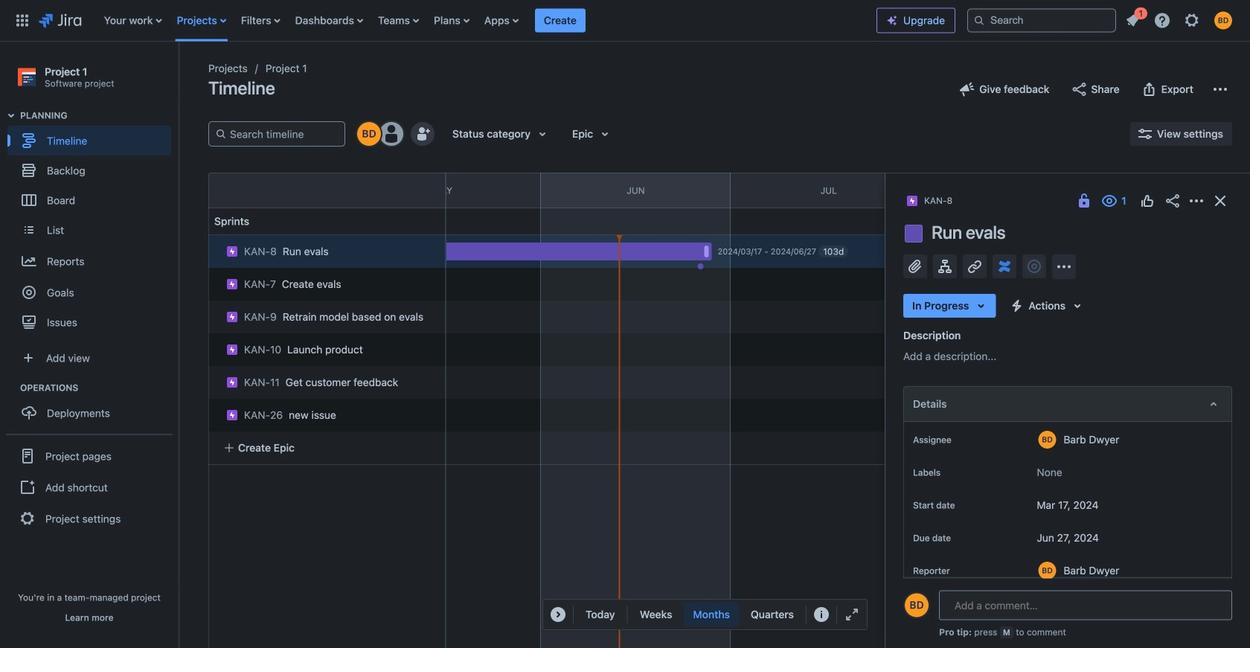 Task type: describe. For each thing, give the bounding box(es) containing it.
close image
[[1212, 192, 1230, 210]]

2 column header from the left
[[927, 173, 1123, 208]]

2 epic image from the top
[[226, 311, 238, 323]]

settings image
[[1184, 12, 1201, 29]]

1 epic image from the top
[[226, 278, 238, 290]]

timeline view to show as group
[[631, 603, 803, 627]]

project overview element
[[904, 604, 1233, 640]]

timeline grid
[[60, 173, 1251, 648]]

your profile and settings image
[[1215, 12, 1233, 29]]

1 epic image from the top
[[226, 246, 238, 258]]

search image
[[974, 15, 986, 26]]

row header inside timeline grid
[[208, 173, 447, 208]]

legend image
[[813, 606, 831, 624]]

operations image
[[2, 379, 20, 397]]

3 epic image from the top
[[226, 344, 238, 356]]

2 epic image from the top
[[226, 377, 238, 389]]

details element
[[904, 386, 1233, 422]]

primary element
[[9, 0, 877, 41]]

sidebar element
[[0, 42, 179, 648]]

group for operations icon
[[7, 382, 178, 433]]

1 horizontal spatial list
[[1120, 6, 1242, 34]]

notifications image
[[1124, 12, 1142, 29]]

0 horizontal spatial list item
[[535, 0, 586, 41]]



Task type: locate. For each thing, give the bounding box(es) containing it.
enter full screen image
[[843, 606, 861, 624]]

add a child issue image
[[936, 258, 954, 275]]

sidebar navigation image
[[162, 60, 195, 89]]

1 vertical spatial epic image
[[226, 311, 238, 323]]

export icon image
[[1141, 80, 1159, 98]]

1 horizontal spatial list item
[[1120, 6, 1148, 32]]

list
[[97, 0, 877, 41], [1120, 6, 1242, 34]]

Search field
[[968, 9, 1117, 32]]

1 vertical spatial group
[[7, 382, 178, 433]]

0 vertical spatial epic image
[[226, 278, 238, 290]]

0 horizontal spatial column header
[[155, 173, 345, 208]]

help image
[[1154, 12, 1172, 29]]

attach image
[[907, 258, 925, 275]]

0 vertical spatial group
[[7, 110, 178, 342]]

Add a comment… field
[[939, 591, 1233, 620]]

epic image
[[226, 246, 238, 258], [226, 311, 238, 323], [226, 344, 238, 356]]

Search timeline text field
[[227, 122, 339, 146]]

2 heading from the top
[[20, 382, 178, 394]]

column header
[[155, 173, 345, 208], [927, 173, 1123, 208]]

heading for group for planning image
[[20, 110, 178, 121]]

goal image
[[22, 286, 36, 299]]

heading for group associated with operations icon
[[20, 382, 178, 394]]

0 vertical spatial heading
[[20, 110, 178, 121]]

list item
[[535, 0, 586, 41], [1120, 6, 1148, 32]]

row header
[[208, 173, 447, 208]]

2 vertical spatial group
[[6, 434, 173, 540]]

group
[[7, 110, 178, 342], [7, 382, 178, 433], [6, 434, 173, 540]]

planning image
[[2, 107, 20, 124]]

group for planning image
[[7, 110, 178, 342]]

1 horizontal spatial column header
[[927, 173, 1123, 208]]

0 vertical spatial epic image
[[226, 246, 238, 258]]

add people image
[[414, 125, 432, 143]]

jira image
[[39, 12, 82, 29], [39, 12, 82, 29]]

2 vertical spatial epic image
[[226, 409, 238, 421]]

1 vertical spatial heading
[[20, 382, 178, 394]]

banner
[[0, 0, 1251, 42]]

1 column header from the left
[[155, 173, 345, 208]]

cell
[[208, 235, 447, 268], [202, 264, 448, 301], [202, 296, 448, 333], [202, 329, 448, 366], [202, 362, 448, 399], [202, 395, 448, 432]]

None search field
[[968, 9, 1117, 32]]

link goals image
[[1026, 258, 1044, 275]]

2 vertical spatial epic image
[[226, 344, 238, 356]]

1 heading from the top
[[20, 110, 178, 121]]

appswitcher icon image
[[13, 12, 31, 29]]

0 horizontal spatial list
[[97, 0, 877, 41]]

heading
[[20, 110, 178, 121], [20, 382, 178, 394]]

epic image
[[226, 278, 238, 290], [226, 377, 238, 389], [226, 409, 238, 421]]

3 epic image from the top
[[226, 409, 238, 421]]

1 vertical spatial epic image
[[226, 377, 238, 389]]



Task type: vqa. For each thing, say whether or not it's contained in the screenshot.
To Do element
no



